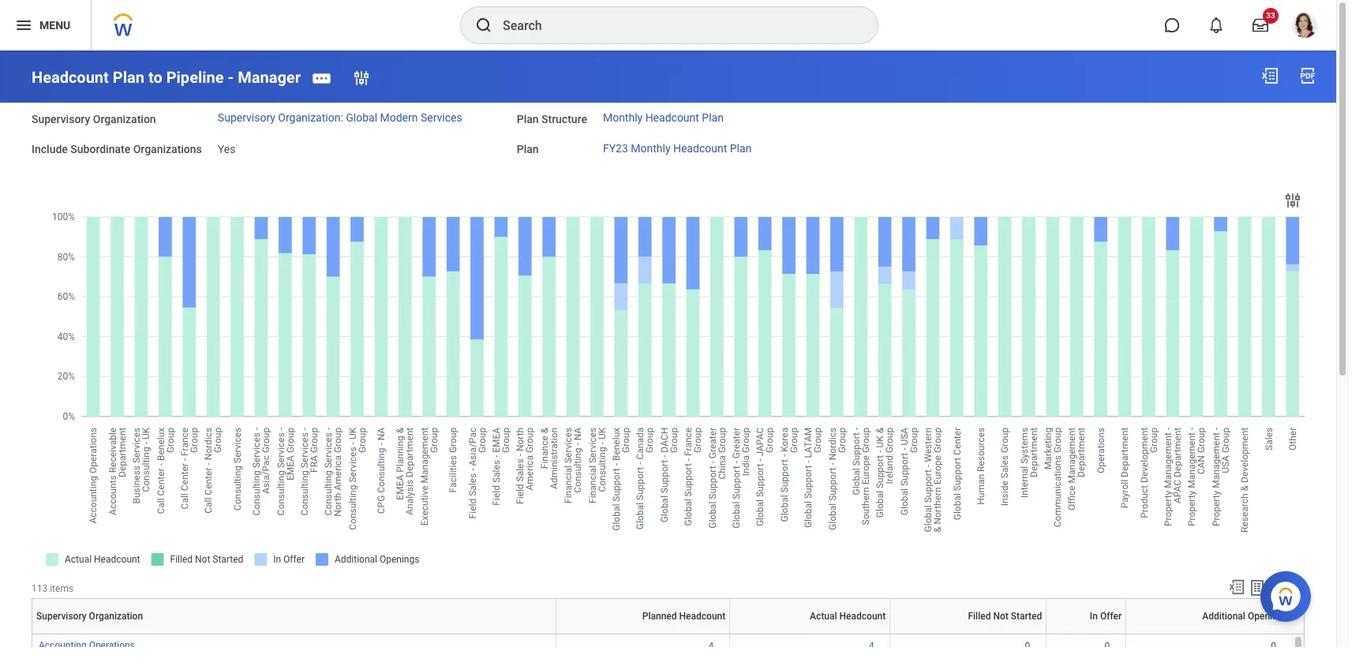 Task type: vqa. For each thing, say whether or not it's contained in the screenshot.
Enrollment for 12/14/2022
no



Task type: locate. For each thing, give the bounding box(es) containing it.
supervisory organization: global modern services
[[218, 111, 462, 124]]

headcount for actual
[[840, 611, 886, 622]]

1 horizontal spatial export to excel image
[[1261, 66, 1280, 85]]

to
[[148, 68, 162, 87]]

plan structure
[[517, 113, 587, 125]]

supervisory up include subordinate organizations "element"
[[218, 111, 275, 124]]

organization inside button
[[89, 611, 143, 622]]

1 vertical spatial supervisory organization
[[36, 611, 143, 622]]

headcount up fy23 monthly headcount plan link
[[646, 111, 699, 124]]

fy23 monthly headcount plan link
[[603, 142, 752, 155]]

supervisory organization down items
[[36, 611, 143, 622]]

headcount inside button
[[679, 611, 726, 622]]

menu button
[[0, 0, 91, 51]]

menu
[[39, 19, 70, 31]]

export to excel image left export to worksheets image
[[1228, 579, 1246, 596]]

inbox large image
[[1253, 17, 1269, 33]]

planned headcount button
[[561, 599, 736, 634]]

offer
[[1100, 611, 1122, 622]]

view printable version (pdf) image
[[1299, 66, 1318, 85]]

0 vertical spatial export to excel image
[[1261, 66, 1280, 85]]

justify image
[[14, 16, 33, 35]]

1 vertical spatial organization
[[89, 611, 143, 622]]

organizations
[[133, 143, 202, 156]]

yes
[[218, 143, 236, 156]]

monthly headcount plan link
[[603, 111, 724, 124]]

headcount
[[32, 68, 109, 87], [646, 111, 699, 124], [673, 142, 727, 155], [679, 611, 726, 622], [840, 611, 886, 622]]

headcount inside button
[[840, 611, 886, 622]]

headcount right actual
[[840, 611, 886, 622]]

headcount right planned
[[679, 611, 726, 622]]

supervisory organization
[[32, 113, 156, 125], [36, 611, 143, 622]]

supervisory organization button
[[36, 599, 562, 634]]

manager
[[238, 68, 301, 87]]

organization
[[93, 113, 156, 125], [89, 611, 143, 622]]

filled not started button
[[895, 599, 1053, 634]]

plan
[[113, 68, 144, 87], [702, 111, 724, 124], [517, 113, 539, 125], [730, 142, 752, 155], [517, 143, 539, 156]]

toolbar inside headcount plan to pipeline - manager main content
[[1221, 579, 1305, 599]]

1 vertical spatial export to excel image
[[1228, 579, 1246, 596]]

1 vertical spatial monthly
[[631, 142, 671, 155]]

in offer
[[1090, 611, 1122, 622]]

structure
[[542, 113, 587, 125]]

headcount plan to pipeline - manager
[[32, 68, 301, 87]]

include subordinate organizations
[[32, 143, 202, 156]]

global
[[346, 111, 377, 124]]

supervisory organization up subordinate
[[32, 113, 156, 125]]

113 items
[[32, 583, 73, 594]]

headcount down monthly headcount plan
[[673, 142, 727, 155]]

33 button
[[1243, 8, 1279, 43]]

items
[[50, 583, 73, 594]]

monthly up "fy23"
[[603, 111, 643, 124]]

monthly down monthly headcount plan
[[631, 142, 671, 155]]

change selection image
[[352, 69, 371, 88]]

toolbar
[[1221, 579, 1305, 599]]

export to excel image
[[1261, 66, 1280, 85], [1228, 579, 1246, 596]]

0 horizontal spatial export to excel image
[[1228, 579, 1246, 596]]

supervisory up include
[[32, 113, 90, 125]]

export to excel image left view printable version (pdf) icon
[[1261, 66, 1280, 85]]

in
[[1090, 611, 1098, 622]]

additional
[[1203, 611, 1246, 622]]

supervisory down items
[[36, 611, 87, 622]]

supervisory
[[218, 111, 275, 124], [32, 113, 90, 125], [36, 611, 87, 622]]

monthly
[[603, 111, 643, 124], [631, 142, 671, 155]]

started
[[1011, 611, 1042, 622]]

openings
[[1248, 611, 1288, 622]]

headcount plan to pipeline - manager link
[[32, 68, 301, 87]]

supervisory organization: global modern services link
[[218, 111, 462, 124]]



Task type: describe. For each thing, give the bounding box(es) containing it.
headcount for planned
[[679, 611, 726, 622]]

supervisory organization inside button
[[36, 611, 143, 622]]

actual
[[810, 611, 837, 622]]

services
[[421, 111, 462, 124]]

search image
[[474, 16, 493, 35]]

fy23
[[603, 142, 628, 155]]

supervisory inside button
[[36, 611, 87, 622]]

33
[[1267, 11, 1276, 20]]

planned headcount
[[642, 611, 726, 622]]

export to worksheets image
[[1248, 579, 1267, 598]]

monthly headcount plan
[[603, 111, 724, 124]]

in offer button
[[1051, 599, 1132, 634]]

subordinate
[[71, 143, 130, 156]]

headcount for monthly
[[646, 111, 699, 124]]

filled
[[968, 611, 991, 622]]

notifications large image
[[1209, 17, 1224, 33]]

configure and view chart data image
[[1284, 191, 1303, 210]]

actual headcount
[[810, 611, 886, 622]]

0 vertical spatial monthly
[[603, 111, 643, 124]]

-
[[228, 68, 234, 87]]

organization:
[[278, 111, 343, 124]]

export to excel image for export to worksheets image
[[1228, 579, 1246, 596]]

include
[[32, 143, 68, 156]]

planned
[[642, 611, 677, 622]]

include subordinate organizations element
[[218, 134, 236, 157]]

0 vertical spatial organization
[[93, 113, 156, 125]]

select to filter grid data image
[[1268, 580, 1285, 596]]

additional openings
[[1203, 611, 1288, 622]]

additional openings button
[[1131, 611, 1288, 622]]

modern
[[380, 111, 418, 124]]

pipeline
[[166, 68, 224, 87]]

export to excel image for view printable version (pdf) icon
[[1261, 66, 1280, 85]]

actual headcount button
[[734, 599, 896, 634]]

profile logan mcneil image
[[1292, 13, 1318, 41]]

fy23 monthly headcount plan
[[603, 142, 752, 155]]

fullscreen image
[[1288, 579, 1305, 596]]

headcount down menu
[[32, 68, 109, 87]]

filled not started
[[968, 611, 1042, 622]]

not
[[994, 611, 1009, 622]]

headcount plan to pipeline - manager main content
[[0, 51, 1337, 647]]

113
[[32, 583, 48, 594]]

Search Workday  search field
[[503, 8, 846, 43]]

0 vertical spatial supervisory organization
[[32, 113, 156, 125]]



